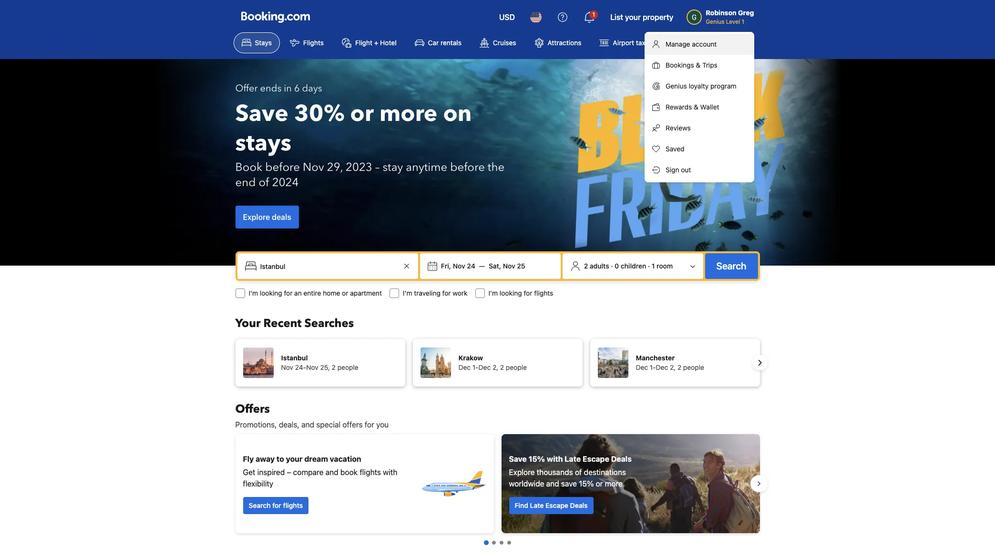 Task type: locate. For each thing, give the bounding box(es) containing it.
25,
[[320, 364, 330, 372]]

looking left an
[[260, 289, 282, 298]]

2, for manchester
[[670, 364, 676, 372]]

2, inside manchester dec 1-dec 2, 2 people
[[670, 364, 676, 372]]

0 vertical spatial with
[[547, 455, 563, 464]]

1 horizontal spatial explore
[[509, 469, 535, 477]]

· right the "children"
[[648, 262, 650, 270]]

or right 30%
[[350, 98, 374, 130]]

1 vertical spatial your
[[286, 455, 303, 464]]

1 horizontal spatial with
[[547, 455, 563, 464]]

for inside offers promotions, deals, and special offers for you
[[365, 421, 374, 430]]

nov left 25
[[503, 262, 515, 270]]

save up worldwide
[[509, 455, 527, 464]]

deals
[[611, 455, 632, 464], [570, 502, 588, 510]]

1 left the list
[[592, 11, 595, 18]]

0 vertical spatial genius
[[706, 18, 725, 25]]

1 down greg
[[742, 18, 744, 25]]

people inside manchester dec 1-dec 2, 2 people
[[683, 364, 704, 372]]

home
[[323, 289, 340, 298]]

explore inside save 15% with late escape deals explore thousands of destinations worldwide and save 15% or more
[[509, 469, 535, 477]]

region containing fly away to your dream vacation
[[228, 431, 767, 538]]

1- inside manchester dec 1-dec 2, 2 people
[[650, 364, 656, 372]]

deals inside save 15% with late escape deals explore thousands of destinations worldwide and save 15% or more
[[611, 455, 632, 464]]

late inside save 15% with late escape deals explore thousands of destinations worldwide and save 15% or more
[[565, 455, 581, 464]]

2 vertical spatial or
[[596, 480, 603, 489]]

0 vertical spatial and
[[301, 421, 314, 430]]

& left wallet
[[694, 103, 699, 111]]

deals down save
[[570, 502, 588, 510]]

1 horizontal spatial before
[[450, 160, 485, 175]]

2 horizontal spatial flights
[[534, 289, 553, 298]]

1 vertical spatial and
[[326, 469, 338, 477]]

late up thousands
[[565, 455, 581, 464]]

1 horizontal spatial or
[[350, 98, 374, 130]]

1 horizontal spatial save
[[509, 455, 527, 464]]

save down ends
[[235, 98, 288, 130]]

2 inside krakow dec 1-dec 2, 2 people
[[500, 364, 504, 372]]

save inside save 15% with late escape deals explore thousands of destinations worldwide and save 15% or more
[[509, 455, 527, 464]]

1 horizontal spatial 15%
[[579, 480, 594, 489]]

2 region from the top
[[228, 431, 767, 538]]

car rentals link
[[407, 32, 470, 53]]

genius down 'robinson' in the top of the page
[[706, 18, 725, 25]]

looking right i'm at bottom
[[500, 289, 522, 298]]

with up thousands
[[547, 455, 563, 464]]

people
[[337, 364, 358, 372], [506, 364, 527, 372], [683, 364, 704, 372]]

genius up rewards
[[666, 82, 687, 90]]

for for an
[[284, 289, 293, 298]]

progress bar
[[484, 541, 511, 546]]

1 looking from the left
[[260, 289, 282, 298]]

1 vertical spatial explore
[[509, 469, 535, 477]]

1 horizontal spatial escape
[[583, 455, 609, 464]]

rewards & wallet link
[[645, 97, 754, 118]]

explore left the "deals"
[[243, 213, 270, 222]]

loyalty
[[689, 82, 709, 90]]

for left you
[[365, 421, 374, 430]]

robinson greg genius level 1
[[706, 9, 754, 25]]

0 horizontal spatial with
[[383, 469, 397, 477]]

of up save
[[575, 469, 582, 477]]

0 vertical spatial search
[[716, 261, 746, 272]]

search for search for flights
[[249, 502, 271, 510]]

1 horizontal spatial people
[[506, 364, 527, 372]]

0 vertical spatial more
[[380, 98, 437, 130]]

0 vertical spatial 15%
[[529, 455, 545, 464]]

15% up thousands
[[529, 455, 545, 464]]

fly away to your dream vacation image
[[419, 451, 486, 518]]

people for krakow dec 1-dec 2, 2 people
[[506, 364, 527, 372]]

stays link
[[233, 32, 280, 53]]

1 vertical spatial &
[[694, 103, 699, 111]]

1 2, from the left
[[493, 364, 498, 372]]

0 vertical spatial flights
[[534, 289, 553, 298]]

late right find
[[530, 502, 544, 510]]

taxis
[[636, 39, 650, 47]]

search inside button
[[716, 261, 746, 272]]

airport
[[613, 39, 634, 47]]

before down stays
[[265, 160, 300, 175]]

1 horizontal spatial flights
[[360, 469, 381, 477]]

people inside istanbul nov 24-nov 25, 2 people
[[337, 364, 358, 372]]

and
[[301, 421, 314, 430], [326, 469, 338, 477], [546, 480, 559, 489]]

0 horizontal spatial before
[[265, 160, 300, 175]]

1 horizontal spatial 2,
[[670, 364, 676, 372]]

istanbul
[[281, 354, 308, 362]]

destinations
[[584, 469, 626, 477]]

0 horizontal spatial people
[[337, 364, 358, 372]]

Where are you going? field
[[256, 258, 401, 275]]

0 horizontal spatial looking
[[260, 289, 282, 298]]

room
[[657, 262, 673, 270]]

and inside fly away to your dream vacation get inspired – compare and book flights with flexibility
[[326, 469, 338, 477]]

genius loyalty program
[[666, 82, 737, 90]]

escape up destinations at the right bottom of page
[[583, 455, 609, 464]]

1- down manchester
[[650, 364, 656, 372]]

rentals
[[441, 39, 462, 47]]

your right to
[[286, 455, 303, 464]]

of
[[259, 175, 269, 191], [575, 469, 582, 477]]

deals up destinations at the right bottom of page
[[611, 455, 632, 464]]

deals,
[[279, 421, 299, 430]]

1 inside "robinson greg genius level 1"
[[742, 18, 744, 25]]

your recent searches
[[235, 316, 354, 332]]

0 horizontal spatial explore
[[243, 213, 270, 222]]

0 vertical spatial or
[[350, 98, 374, 130]]

0 horizontal spatial your
[[286, 455, 303, 464]]

2 inside 'button'
[[584, 262, 588, 270]]

anytime
[[406, 160, 447, 175]]

–
[[375, 160, 380, 175], [287, 469, 291, 477]]

promotions,
[[235, 421, 277, 430]]

dream
[[304, 455, 328, 464]]

1 vertical spatial flights
[[360, 469, 381, 477]]

and left the book
[[326, 469, 338, 477]]

0 vertical spatial your
[[625, 13, 641, 21]]

1 people from the left
[[337, 364, 358, 372]]

your
[[625, 13, 641, 21], [286, 455, 303, 464]]

thousands
[[537, 469, 573, 477]]

and down thousands
[[546, 480, 559, 489]]

rewards & wallet
[[666, 103, 719, 111]]

more inside save 15% with late escape deals explore thousands of destinations worldwide and save 15% or more
[[605, 480, 623, 489]]

1 vertical spatial more
[[605, 480, 623, 489]]

stays
[[255, 39, 272, 47]]

i'm looking for an entire home or apartment
[[249, 289, 382, 298]]

2 inside istanbul nov 24-nov 25, 2 people
[[332, 364, 336, 372]]

search
[[716, 261, 746, 272], [249, 502, 271, 510]]

0 horizontal spatial 2,
[[493, 364, 498, 372]]

escape down save
[[546, 502, 568, 510]]

0 horizontal spatial –
[[287, 469, 291, 477]]

2 vertical spatial and
[[546, 480, 559, 489]]

1 vertical spatial or
[[342, 289, 348, 298]]

1 vertical spatial deals
[[570, 502, 588, 510]]

1- inside krakow dec 1-dec 2, 2 people
[[472, 364, 479, 372]]

or down destinations at the right bottom of page
[[596, 480, 603, 489]]

or inside offer ends in 6 days save 30% or more on stays book before nov 29, 2023 – stay anytime before the end of 2024
[[350, 98, 374, 130]]

people inside krakow dec 1-dec 2, 2 people
[[506, 364, 527, 372]]

for left an
[[284, 289, 293, 298]]

2 vertical spatial flights
[[283, 502, 303, 510]]

region
[[228, 336, 767, 391], [228, 431, 767, 538]]

on
[[443, 98, 472, 130]]

1 horizontal spatial search
[[716, 261, 746, 272]]

flexibility
[[243, 480, 273, 489]]

list
[[610, 13, 623, 21]]

trips
[[702, 61, 718, 69]]

attractions
[[548, 39, 581, 47]]

& for rewards
[[694, 103, 699, 111]]

1 horizontal spatial 1-
[[650, 364, 656, 372]]

2023
[[346, 160, 372, 175]]

0 horizontal spatial and
[[301, 421, 314, 430]]

2, inside krakow dec 1-dec 2, 2 people
[[493, 364, 498, 372]]

car rentals
[[428, 39, 462, 47]]

more
[[380, 98, 437, 130], [605, 480, 623, 489]]

for for flights
[[524, 289, 532, 298]]

nov left 29,
[[303, 160, 324, 175]]

24-
[[295, 364, 306, 372]]

an
[[294, 289, 302, 298]]

late inside find late escape deals link
[[530, 502, 544, 510]]

offers promotions, deals, and special offers for you
[[235, 402, 389, 430]]

flight
[[355, 39, 372, 47]]

– left stay
[[375, 160, 380, 175]]

before left the
[[450, 160, 485, 175]]

1 vertical spatial –
[[287, 469, 291, 477]]

search inside region
[[249, 502, 271, 510]]

and right deals, on the bottom left of the page
[[301, 421, 314, 430]]

traveling
[[414, 289, 441, 298]]

compare
[[293, 469, 324, 477]]

nov left "25,"
[[306, 364, 318, 372]]

i'm up your
[[249, 289, 258, 298]]

0 vertical spatial –
[[375, 160, 380, 175]]

i'm left traveling
[[403, 289, 412, 298]]

1 vertical spatial search
[[249, 502, 271, 510]]

– inside offer ends in 6 days save 30% or more on stays book before nov 29, 2023 – stay anytime before the end of 2024
[[375, 160, 380, 175]]

0 vertical spatial region
[[228, 336, 767, 391]]

2 2, from the left
[[670, 364, 676, 372]]

0 horizontal spatial 1
[[592, 11, 595, 18]]

fri, nov 24 — sat, nov 25
[[441, 262, 525, 270]]

0 vertical spatial escape
[[583, 455, 609, 464]]

2 looking from the left
[[500, 289, 522, 298]]

booking.com image
[[241, 11, 310, 23]]

2 horizontal spatial 1
[[742, 18, 744, 25]]

1 horizontal spatial –
[[375, 160, 380, 175]]

& left trips
[[696, 61, 701, 69]]

1 horizontal spatial 1
[[652, 262, 655, 270]]

2 horizontal spatial people
[[683, 364, 704, 372]]

29,
[[327, 160, 343, 175]]

late
[[565, 455, 581, 464], [530, 502, 544, 510]]

0 horizontal spatial save
[[235, 98, 288, 130]]

manchester dec 1-dec 2, 2 people
[[636, 354, 704, 372]]

bookings
[[666, 61, 694, 69]]

2 people from the left
[[506, 364, 527, 372]]

cruises link
[[472, 32, 524, 53]]

or
[[350, 98, 374, 130], [342, 289, 348, 298], [596, 480, 603, 489]]

0 horizontal spatial deals
[[570, 502, 588, 510]]

1 button
[[578, 6, 601, 29]]

2 horizontal spatial or
[[596, 480, 603, 489]]

3 people from the left
[[683, 364, 704, 372]]

genius inside "robinson greg genius level 1"
[[706, 18, 725, 25]]

sat, nov 25 button
[[485, 258, 529, 275]]

1 horizontal spatial more
[[605, 480, 623, 489]]

out
[[681, 166, 691, 174]]

1 horizontal spatial deals
[[611, 455, 632, 464]]

2 i'm from the left
[[403, 289, 412, 298]]

2 inside manchester dec 1-dec 2, 2 people
[[678, 364, 681, 372]]

your account menu robinson greg genius level 1 element
[[687, 4, 758, 26]]

– right the inspired
[[287, 469, 291, 477]]

looking for i'm
[[500, 289, 522, 298]]

group of friends hiking in the mountains on a sunny day image
[[501, 435, 760, 534]]

15% right save
[[579, 480, 594, 489]]

2 1- from the left
[[650, 364, 656, 372]]

find late escape deals
[[515, 502, 588, 510]]

before
[[265, 160, 300, 175], [450, 160, 485, 175]]

0 horizontal spatial ·
[[611, 262, 613, 270]]

1 vertical spatial save
[[509, 455, 527, 464]]

1 horizontal spatial of
[[575, 469, 582, 477]]

– inside fly away to your dream vacation get inspired – compare and book flights with flexibility
[[287, 469, 291, 477]]

1 horizontal spatial i'm
[[403, 289, 412, 298]]

people for manchester dec 1-dec 2, 2 people
[[683, 364, 704, 372]]

with inside fly away to your dream vacation get inspired – compare and book flights with flexibility
[[383, 469, 397, 477]]

your right the list
[[625, 13, 641, 21]]

1 horizontal spatial and
[[326, 469, 338, 477]]

1 i'm from the left
[[249, 289, 258, 298]]

get
[[243, 469, 255, 477]]

1 horizontal spatial ·
[[648, 262, 650, 270]]

for down 25
[[524, 289, 532, 298]]

of right "end"
[[259, 175, 269, 191]]

0 horizontal spatial more
[[380, 98, 437, 130]]

0 vertical spatial deals
[[611, 455, 632, 464]]

nov
[[303, 160, 324, 175], [453, 262, 465, 270], [503, 262, 515, 270], [281, 364, 293, 372], [306, 364, 318, 372]]

1 left room
[[652, 262, 655, 270]]

0 vertical spatial save
[[235, 98, 288, 130]]

with right the book
[[383, 469, 397, 477]]

1 vertical spatial region
[[228, 431, 767, 538]]

offer
[[235, 82, 258, 95]]

1-
[[472, 364, 479, 372], [650, 364, 656, 372]]

flights inside fly away to your dream vacation get inspired – compare and book flights with flexibility
[[360, 469, 381, 477]]

0 vertical spatial late
[[565, 455, 581, 464]]

i'm
[[489, 289, 498, 298]]

manage
[[666, 40, 690, 48]]

25
[[517, 262, 525, 270]]

·
[[611, 262, 613, 270], [648, 262, 650, 270]]

offers
[[343, 421, 363, 430]]

krakow
[[458, 354, 483, 362]]

0 vertical spatial of
[[259, 175, 269, 191]]

1 vertical spatial 15%
[[579, 480, 594, 489]]

1 horizontal spatial genius
[[706, 18, 725, 25]]

0 horizontal spatial i'm
[[249, 289, 258, 298]]

explore up worldwide
[[509, 469, 535, 477]]

1 vertical spatial late
[[530, 502, 544, 510]]

1 horizontal spatial looking
[[500, 289, 522, 298]]

0 horizontal spatial late
[[530, 502, 544, 510]]

2 horizontal spatial and
[[546, 480, 559, 489]]

0 vertical spatial &
[[696, 61, 701, 69]]

1- for krakow
[[472, 364, 479, 372]]

find
[[515, 502, 528, 510]]

program
[[710, 82, 737, 90]]

0 horizontal spatial 1-
[[472, 364, 479, 372]]

1 horizontal spatial late
[[565, 455, 581, 464]]

2024
[[272, 175, 299, 191]]

1 vertical spatial escape
[[546, 502, 568, 510]]

nov down istanbul
[[281, 364, 293, 372]]

1 region from the top
[[228, 336, 767, 391]]

1- down krakow
[[472, 364, 479, 372]]

or right home
[[342, 289, 348, 298]]

to
[[277, 455, 284, 464]]

1 vertical spatial of
[[575, 469, 582, 477]]

for left the work
[[442, 289, 451, 298]]

· left 0
[[611, 262, 613, 270]]

1 1- from the left
[[472, 364, 479, 372]]

sign out button
[[645, 160, 754, 181]]

account
[[692, 40, 717, 48]]

vacation
[[330, 455, 361, 464]]

0 horizontal spatial of
[[259, 175, 269, 191]]

1 horizontal spatial your
[[625, 13, 641, 21]]

0 horizontal spatial search
[[249, 502, 271, 510]]

1 vertical spatial with
[[383, 469, 397, 477]]

1 vertical spatial genius
[[666, 82, 687, 90]]



Task type: describe. For each thing, give the bounding box(es) containing it.
—
[[479, 262, 485, 270]]

search button
[[705, 254, 758, 279]]

1 inside 'button'
[[652, 262, 655, 270]]

hotel
[[380, 39, 397, 47]]

deals
[[272, 213, 291, 222]]

explore deals
[[243, 213, 291, 222]]

list your property
[[610, 13, 673, 21]]

property
[[643, 13, 673, 21]]

3 dec from the left
[[636, 364, 648, 372]]

search for search
[[716, 261, 746, 272]]

2, for krakow
[[493, 364, 498, 372]]

i'm for i'm traveling for work
[[403, 289, 412, 298]]

2 for istanbul nov 24-nov 25, 2 people
[[332, 364, 336, 372]]

people for istanbul nov 24-nov 25, 2 people
[[337, 364, 358, 372]]

+
[[374, 39, 378, 47]]

end
[[235, 175, 256, 191]]

fly
[[243, 455, 254, 464]]

2 · from the left
[[648, 262, 650, 270]]

6
[[294, 82, 300, 95]]

stay
[[383, 160, 403, 175]]

for down flexibility
[[272, 502, 281, 510]]

1 · from the left
[[611, 262, 613, 270]]

entire
[[304, 289, 321, 298]]

children
[[621, 262, 646, 270]]

robinson
[[706, 9, 737, 17]]

recent
[[263, 316, 302, 332]]

and inside save 15% with late escape deals explore thousands of destinations worldwide and save 15% or more
[[546, 480, 559, 489]]

stays
[[235, 128, 291, 159]]

next image
[[754, 358, 766, 369]]

special
[[316, 421, 341, 430]]

2 dec from the left
[[479, 364, 491, 372]]

nov inside offer ends in 6 days save 30% or more on stays book before nov 29, 2023 – stay anytime before the end of 2024
[[303, 160, 324, 175]]

0 horizontal spatial escape
[[546, 502, 568, 510]]

search for flights link
[[243, 498, 309, 515]]

for for work
[[442, 289, 451, 298]]

0 horizontal spatial or
[[342, 289, 348, 298]]

24
[[467, 262, 475, 270]]

i'm for i'm looking for an entire home or apartment
[[249, 289, 258, 298]]

1 dec from the left
[[458, 364, 471, 372]]

more inside offer ends in 6 days save 30% or more on stays book before nov 29, 2023 – stay anytime before the end of 2024
[[380, 98, 437, 130]]

0 vertical spatial explore
[[243, 213, 270, 222]]

bookings & trips
[[666, 61, 718, 69]]

flight + hotel link
[[334, 32, 405, 53]]

your
[[235, 316, 261, 332]]

flight + hotel
[[355, 39, 397, 47]]

save inside offer ends in 6 days save 30% or more on stays book before nov 29, 2023 – stay anytime before the end of 2024
[[235, 98, 288, 130]]

with inside save 15% with late escape deals explore thousands of destinations worldwide and save 15% or more
[[547, 455, 563, 464]]

apartment
[[350, 289, 382, 298]]

reviews
[[666, 124, 691, 132]]

2 for manchester dec 1-dec 2, 2 people
[[678, 364, 681, 372]]

of inside offer ends in 6 days save 30% or more on stays book before nov 29, 2023 – stay anytime before the end of 2024
[[259, 175, 269, 191]]

or inside save 15% with late escape deals explore thousands of destinations worldwide and save 15% or more
[[596, 480, 603, 489]]

work
[[453, 289, 468, 298]]

2 before from the left
[[450, 160, 485, 175]]

airport taxis
[[613, 39, 650, 47]]

of inside save 15% with late escape deals explore thousands of destinations worldwide and save 15% or more
[[575, 469, 582, 477]]

1 inside dropdown button
[[592, 11, 595, 18]]

fri,
[[441, 262, 451, 270]]

car
[[428, 39, 439, 47]]

saved link
[[645, 139, 754, 160]]

nov left 24
[[453, 262, 465, 270]]

manage account
[[666, 40, 717, 48]]

find late escape deals link
[[509, 498, 593, 515]]

0 horizontal spatial genius
[[666, 82, 687, 90]]

book
[[235, 160, 262, 175]]

in
[[284, 82, 292, 95]]

0
[[615, 262, 619, 270]]

30%
[[294, 98, 345, 130]]

flights
[[303, 39, 324, 47]]

sign
[[666, 166, 679, 174]]

sign out
[[666, 166, 691, 174]]

manage account link
[[645, 34, 754, 55]]

krakow dec 1-dec 2, 2 people
[[458, 354, 527, 372]]

the
[[488, 160, 505, 175]]

region containing istanbul
[[228, 336, 767, 391]]

offers
[[235, 402, 270, 418]]

2 for krakow dec 1-dec 2, 2 people
[[500, 364, 504, 372]]

sat,
[[489, 262, 501, 270]]

1- for manchester
[[650, 364, 656, 372]]

level
[[726, 18, 740, 25]]

manchester
[[636, 354, 675, 362]]

book
[[340, 469, 358, 477]]

usd button
[[493, 6, 521, 29]]

cruises
[[493, 39, 516, 47]]

save 15% with late escape deals explore thousands of destinations worldwide and save 15% or more
[[509, 455, 632, 489]]

flights link
[[282, 32, 332, 53]]

& for bookings
[[696, 61, 701, 69]]

fly away to your dream vacation get inspired – compare and book flights with flexibility
[[243, 455, 397, 489]]

2 adults · 0 children · 1 room button
[[566, 257, 699, 276]]

0 horizontal spatial 15%
[[529, 455, 545, 464]]

4 dec from the left
[[656, 364, 668, 372]]

attractions link
[[526, 32, 590, 53]]

2 adults · 0 children · 1 room
[[584, 262, 673, 270]]

usd
[[499, 13, 515, 21]]

escape inside save 15% with late escape deals explore thousands of destinations worldwide and save 15% or more
[[583, 455, 609, 464]]

looking for i'm
[[260, 289, 282, 298]]

1 before from the left
[[265, 160, 300, 175]]

searches
[[304, 316, 354, 332]]

rewards
[[666, 103, 692, 111]]

istanbul nov 24-nov 25, 2 people
[[281, 354, 358, 372]]

you
[[376, 421, 389, 430]]

and inside offers promotions, deals, and special offers for you
[[301, 421, 314, 430]]

your inside fly away to your dream vacation get inspired – compare and book flights with flexibility
[[286, 455, 303, 464]]

greg
[[738, 9, 754, 17]]

saved
[[666, 145, 685, 153]]

away
[[256, 455, 275, 464]]

0 horizontal spatial flights
[[283, 502, 303, 510]]



Task type: vqa. For each thing, say whether or not it's contained in the screenshot.
the '2 adults · 0 children · 1 room'
yes



